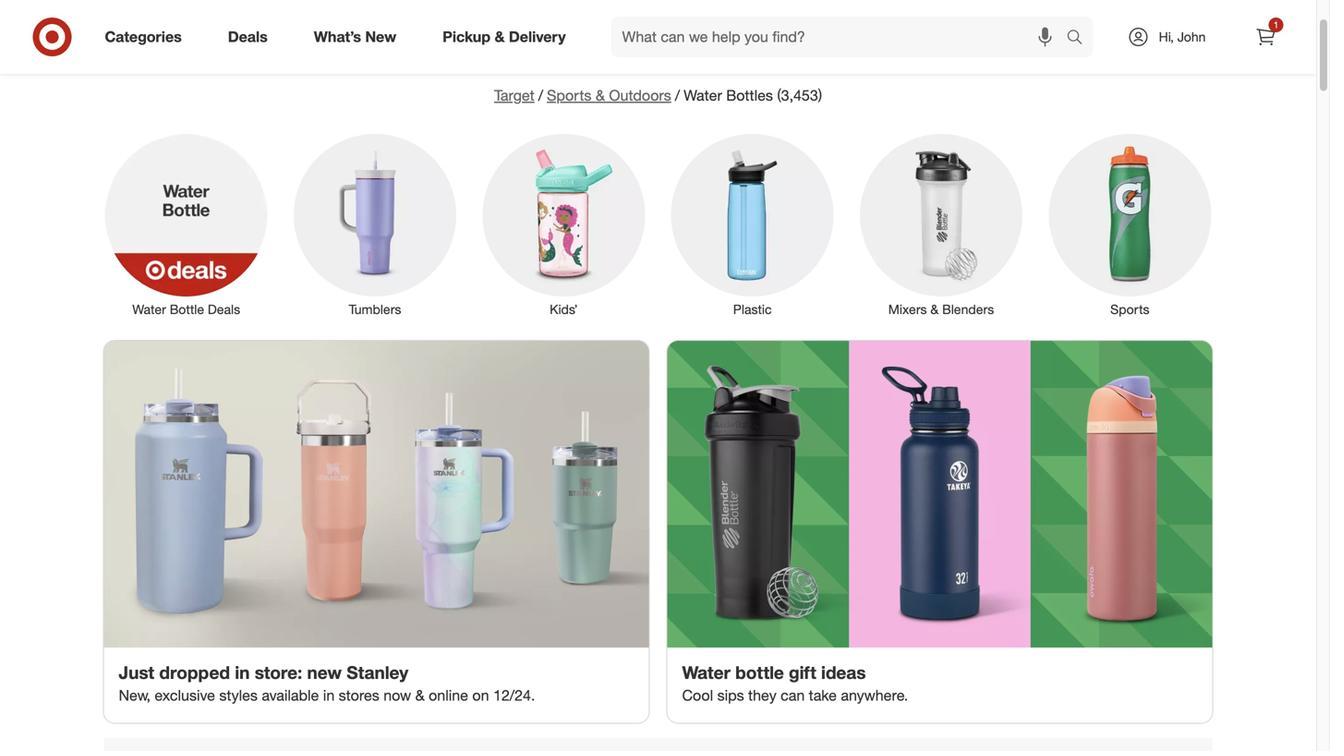 Task type: vqa. For each thing, say whether or not it's contained in the screenshot.
Sold by
no



Task type: describe. For each thing, give the bounding box(es) containing it.
target
[[494, 86, 535, 104]]

water for bottle
[[132, 301, 166, 317]]

(3,453)
[[778, 86, 823, 104]]

can
[[781, 687, 805, 705]]

0 vertical spatial deals
[[228, 28, 268, 46]]

now
[[384, 687, 411, 705]]

water right outdoors
[[684, 86, 723, 104]]

water bottle gift ideas cool sips they can take anywhere.
[[682, 662, 909, 705]]

on
[[473, 687, 489, 705]]

ideas
[[822, 662, 866, 683]]

1 vertical spatial bottles
[[727, 86, 773, 104]]

0 vertical spatial bottles
[[654, 44, 745, 77]]

1
[[1274, 19, 1279, 30]]

exclusive
[[155, 687, 215, 705]]

sips
[[718, 687, 744, 705]]

& inside water bottles target / sports & outdoors / water bottles (3,453)
[[596, 86, 605, 104]]

new,
[[119, 687, 151, 705]]

new
[[307, 662, 342, 683]]

target link
[[494, 86, 535, 104]]

deals link
[[212, 17, 291, 57]]

tumblers
[[349, 301, 401, 317]]

12/24.
[[493, 687, 535, 705]]

& right pickup
[[495, 28, 505, 46]]

water bottles target / sports & outdoors / water bottles (3,453)
[[494, 44, 823, 104]]

just
[[119, 662, 154, 683]]

cool
[[682, 687, 714, 705]]

kids' link
[[470, 130, 658, 319]]

kids'
[[550, 301, 578, 317]]

styles
[[219, 687, 258, 705]]

2 / from the left
[[675, 86, 680, 104]]

online
[[429, 687, 469, 705]]

categories
[[105, 28, 182, 46]]

what's new link
[[298, 17, 420, 57]]

blenders
[[943, 301, 995, 317]]

& right the mixers
[[931, 301, 939, 317]]

what's
[[314, 28, 361, 46]]



Task type: locate. For each thing, give the bounding box(es) containing it.
outdoors
[[609, 86, 672, 104]]

stores
[[339, 687, 380, 705]]

in
[[235, 662, 250, 683], [323, 687, 335, 705]]

/ right outdoors
[[675, 86, 680, 104]]

tumblers link
[[281, 130, 470, 319]]

1 / from the left
[[539, 86, 543, 104]]

pickup & delivery
[[443, 28, 566, 46]]

1 horizontal spatial /
[[675, 86, 680, 104]]

categories link
[[89, 17, 205, 57]]

pickup
[[443, 28, 491, 46]]

in down new
[[323, 687, 335, 705]]

sports link
[[1036, 130, 1225, 319]]

1 vertical spatial sports
[[1111, 301, 1150, 317]]

just dropped in store: new stanley new, exclusive styles available in stores now & online on 12/24.
[[119, 662, 535, 705]]

search
[[1059, 30, 1103, 48]]

0 vertical spatial in
[[235, 662, 250, 683]]

bottle
[[736, 662, 784, 683]]

deals
[[228, 28, 268, 46], [208, 301, 240, 317]]

take
[[809, 687, 837, 705]]

sports
[[547, 86, 592, 104], [1111, 301, 1150, 317]]

water up 'sports & outdoors' link
[[572, 44, 646, 77]]

sports & outdoors link
[[547, 86, 672, 104]]

water bottle deals link
[[92, 130, 281, 319]]

they
[[749, 687, 777, 705]]

0 horizontal spatial sports
[[547, 86, 592, 104]]

sports inside sports link
[[1111, 301, 1150, 317]]

What can we help you find? suggestions appear below search field
[[611, 17, 1072, 57]]

hi,
[[1159, 29, 1174, 45]]

john
[[1178, 29, 1206, 45]]

1 link
[[1246, 17, 1287, 57]]

bottles left (3,453) on the top right of page
[[727, 86, 773, 104]]

/ right target
[[539, 86, 543, 104]]

dropped
[[159, 662, 230, 683]]

& inside just dropped in store: new stanley new, exclusive styles available in stores now & online on 12/24.
[[415, 687, 425, 705]]

water up the 'cool' at the bottom right of the page
[[682, 662, 731, 683]]

&
[[495, 28, 505, 46], [596, 86, 605, 104], [931, 301, 939, 317], [415, 687, 425, 705]]

1 vertical spatial in
[[323, 687, 335, 705]]

water left bottle
[[132, 301, 166, 317]]

bottles up outdoors
[[654, 44, 745, 77]]

bottles
[[654, 44, 745, 77], [727, 86, 773, 104]]

delivery
[[509, 28, 566, 46]]

deals right bottle
[[208, 301, 240, 317]]

gift
[[789, 662, 817, 683]]

water
[[572, 44, 646, 77], [684, 86, 723, 104], [132, 301, 166, 317], [682, 662, 731, 683]]

plastic
[[734, 301, 772, 317]]

water for bottles
[[572, 44, 646, 77]]

pickup & delivery link
[[427, 17, 589, 57]]

deals left what's
[[228, 28, 268, 46]]

store:
[[255, 662, 302, 683]]

hi, john
[[1159, 29, 1206, 45]]

/
[[539, 86, 543, 104], [675, 86, 680, 104]]

1 vertical spatial deals
[[208, 301, 240, 317]]

new
[[365, 28, 397, 46]]

sports inside water bottles target / sports & outdoors / water bottles (3,453)
[[547, 86, 592, 104]]

stanley
[[347, 662, 409, 683]]

anywhere.
[[841, 687, 909, 705]]

available
[[262, 687, 319, 705]]

water for bottle
[[682, 662, 731, 683]]

in up styles
[[235, 662, 250, 683]]

search button
[[1059, 17, 1103, 61]]

1 horizontal spatial sports
[[1111, 301, 1150, 317]]

bottle
[[170, 301, 204, 317]]

1 horizontal spatial in
[[323, 687, 335, 705]]

plastic link
[[658, 130, 847, 319]]

mixers
[[889, 301, 927, 317]]

what's new
[[314, 28, 397, 46]]

mixers & blenders link
[[847, 130, 1036, 319]]

0 horizontal spatial /
[[539, 86, 543, 104]]

0 vertical spatial sports
[[547, 86, 592, 104]]

water inside water bottle gift ideas cool sips they can take anywhere.
[[682, 662, 731, 683]]

mixers & blenders
[[889, 301, 995, 317]]

& right "now" at the bottom of the page
[[415, 687, 425, 705]]

& left outdoors
[[596, 86, 605, 104]]

0 horizontal spatial in
[[235, 662, 250, 683]]

water bottle deals
[[132, 301, 240, 317]]



